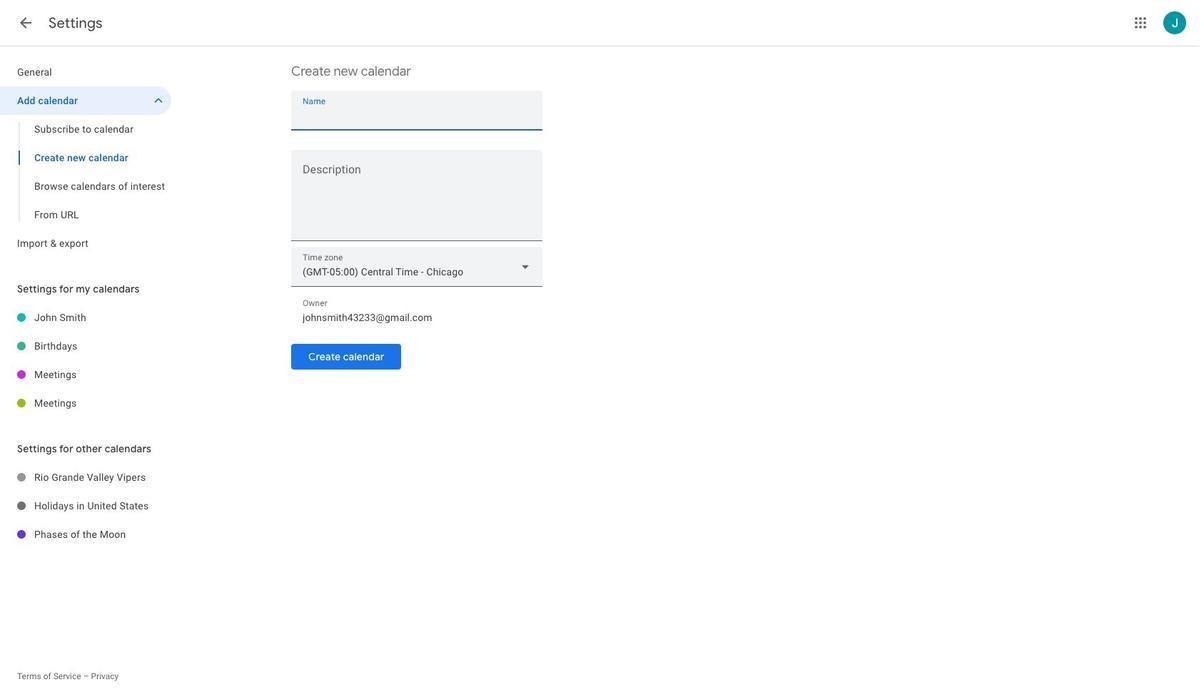 Task type: locate. For each thing, give the bounding box(es) containing it.
1 meetings tree item from the top
[[0, 361, 171, 389]]

meetings tree item down 'birthdays' tree item
[[0, 389, 171, 418]]

1 tree from the top
[[0, 58, 171, 258]]

rio grande valley vipers tree item
[[0, 463, 171, 492]]

go back image
[[17, 14, 34, 31]]

meetings tree item down 'john smith' tree item
[[0, 361, 171, 389]]

None text field
[[291, 166, 543, 235], [303, 308, 531, 328], [291, 166, 543, 235], [303, 308, 531, 328]]

2 tree from the top
[[0, 304, 171, 418]]

tree
[[0, 58, 171, 258], [0, 304, 171, 418], [0, 463, 171, 549]]

2 meetings tree item from the top
[[0, 389, 171, 418]]

0 vertical spatial tree
[[0, 58, 171, 258]]

group
[[0, 115, 171, 229]]

meetings tree item
[[0, 361, 171, 389], [0, 389, 171, 418]]

heading
[[49, 14, 103, 32]]

None text field
[[303, 106, 531, 126]]

2 vertical spatial tree
[[0, 463, 171, 549]]

1 vertical spatial tree
[[0, 304, 171, 418]]

3 tree from the top
[[0, 463, 171, 549]]

None field
[[291, 247, 543, 287]]



Task type: describe. For each thing, give the bounding box(es) containing it.
add calendar tree item
[[0, 86, 171, 115]]

phases of the moon tree item
[[0, 521, 171, 549]]

holidays in united states tree item
[[0, 492, 171, 521]]

john smith tree item
[[0, 304, 171, 332]]

birthdays tree item
[[0, 332, 171, 361]]



Task type: vqa. For each thing, say whether or not it's contained in the screenshot.
leftmost guest
no



